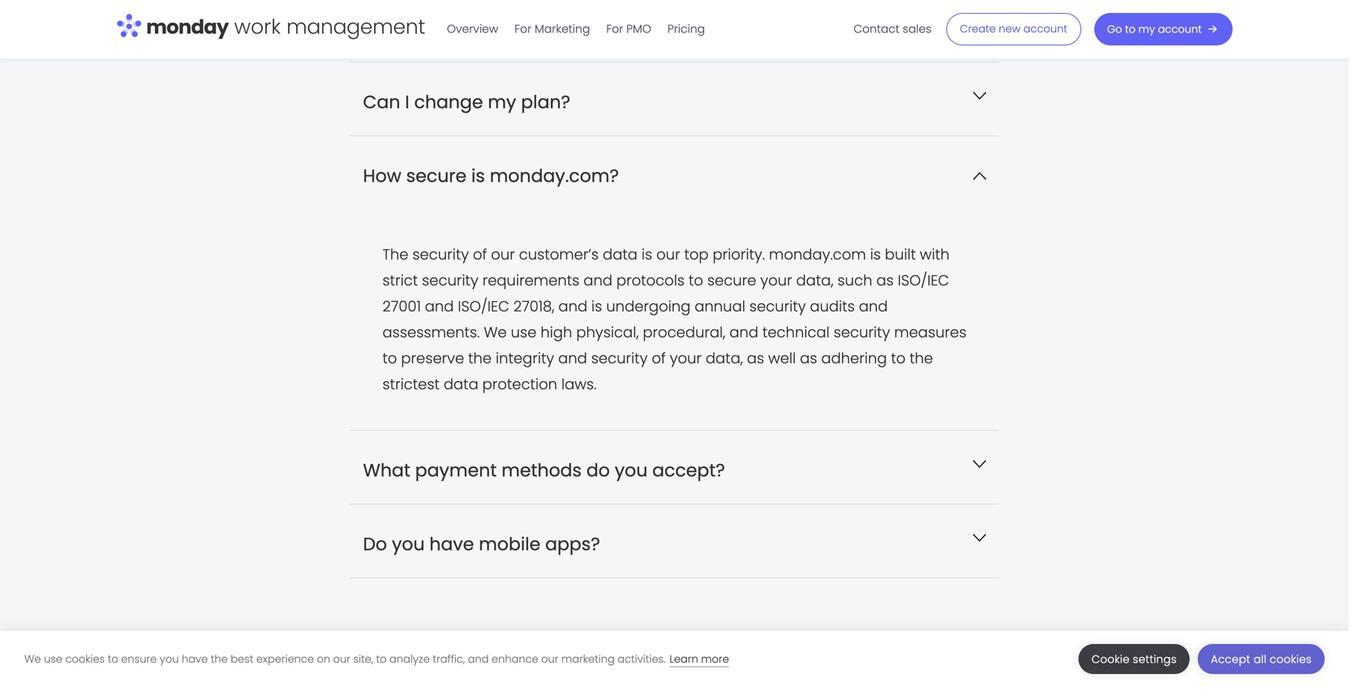 Task type: vqa. For each thing, say whether or not it's contained in the screenshot.
Cookie Settings
yes



Task type: describe. For each thing, give the bounding box(es) containing it.
accept all cookies button
[[1199, 645, 1326, 675]]

0 horizontal spatial data
[[444, 374, 479, 395]]

strictest
[[383, 374, 440, 395]]

marketing
[[535, 21, 590, 37]]

2 horizontal spatial as
[[877, 270, 894, 291]]

1 vertical spatial your
[[670, 348, 702, 369]]

1 vertical spatial data,
[[706, 348, 743, 369]]

have inside dialog
[[182, 652, 208, 667]]

accept?
[[653, 458, 726, 483]]

how secure is monday.com?
[[363, 163, 619, 188]]

secure inside the security of our customer's data is our top priority. monday.com is built with strict security requirements and protocols to secure your data, such as iso/iec 27001 and iso/iec 27018, and is undergoing annual security audits and assessments. we use high physical, procedural, and technical security measures to preserve the integrity and security of your data, as well as adhering to the strictest data protection laws.
[[708, 270, 757, 291]]

create new account
[[961, 22, 1068, 36]]

high
[[541, 322, 573, 343]]

enhance
[[492, 652, 539, 667]]

1 vertical spatial of
[[652, 348, 666, 369]]

undergoing
[[607, 296, 691, 317]]

requirements
[[483, 270, 580, 291]]

can i change my plan?
[[363, 90, 571, 114]]

change
[[414, 90, 483, 114]]

to down measures
[[892, 348, 906, 369]]

apps?
[[546, 532, 601, 557]]

1 horizontal spatial iso/iec
[[898, 270, 950, 291]]

accept
[[1212, 652, 1251, 667]]

our left top at top right
[[657, 244, 681, 265]]

can
[[363, 90, 401, 114]]

we inside the security of our customer's data is our top priority. monday.com is built with strict security requirements and protocols to secure your data, such as iso/iec 27001 and iso/iec 27018, and is undergoing annual security audits and assessments. we use high physical, procedural, and technical security measures to preserve the integrity and security of your data, as well as adhering to the strictest data protection laws.
[[484, 322, 507, 343]]

procedural,
[[643, 322, 726, 343]]

is up protocols
[[642, 244, 653, 265]]

protocols
[[617, 270, 685, 291]]

0 vertical spatial data,
[[797, 270, 834, 291]]

plan?
[[521, 90, 571, 114]]

to inside button
[[1126, 22, 1136, 37]]

my inside button
[[1139, 22, 1156, 37]]

create
[[961, 22, 997, 36]]

pmo
[[627, 21, 652, 37]]

what payment methods do you accept?
[[363, 458, 726, 483]]

assessments.
[[383, 322, 480, 343]]

annual
[[695, 296, 746, 317]]

account inside button
[[1159, 22, 1203, 37]]

use inside the security of our customer's data is our top priority. monday.com is built with strict security requirements and protocols to secure your data, such as iso/iec 27001 and iso/iec 27018, and is undergoing annual security audits and assessments. we use high physical, procedural, and technical security measures to preserve the integrity and security of your data, as well as adhering to the strictest data protection laws.
[[511, 322, 537, 343]]

what payment methods do you accept? button
[[350, 431, 1000, 504]]

traffic,
[[433, 652, 465, 667]]

is up physical,
[[592, 296, 603, 317]]

activities.
[[618, 652, 666, 667]]

security down physical,
[[592, 348, 648, 369]]

cookie settings button
[[1079, 645, 1190, 675]]

do
[[363, 532, 387, 557]]

more
[[702, 652, 730, 667]]

is inside how secure is monday.com? dropdown button
[[472, 163, 485, 188]]

contact
[[854, 21, 900, 37]]

well
[[769, 348, 796, 369]]

to up strictest
[[383, 348, 397, 369]]

top
[[685, 244, 709, 265]]

the inside dialog
[[211, 652, 228, 667]]

the security of our customer's data is our top priority. monday.com is built with strict security requirements and protocols to secure your data, such as iso/iec 27001 and iso/iec 27018, and is undergoing annual security audits and assessments. we use high physical, procedural, and technical security measures to preserve the integrity and security of your data, as well as adhering to the strictest data protection laws.
[[383, 244, 967, 395]]

learn
[[670, 652, 699, 667]]

security right strict in the left of the page
[[422, 270, 479, 291]]

1 horizontal spatial the
[[468, 348, 492, 369]]

with
[[920, 244, 950, 265]]

overview link
[[439, 16, 507, 42]]

dialog containing cookie settings
[[0, 632, 1350, 688]]

1 horizontal spatial your
[[761, 270, 793, 291]]

methods
[[502, 458, 582, 483]]

settings
[[1134, 652, 1177, 667]]

have inside dropdown button
[[430, 532, 474, 557]]

we inside dialog
[[24, 652, 41, 667]]

go to my account
[[1108, 22, 1203, 37]]

integrity
[[496, 348, 555, 369]]

audits
[[810, 296, 855, 317]]

for marketing
[[515, 21, 590, 37]]

0 horizontal spatial as
[[747, 348, 765, 369]]

sales
[[903, 21, 932, 37]]

you inside the what payment methods do you accept? dropdown button
[[615, 458, 648, 483]]

use inside dialog
[[44, 652, 63, 667]]

overview
[[447, 21, 499, 37]]

to down top at top right
[[689, 270, 704, 291]]

and up assessments.
[[425, 296, 454, 317]]

adhering
[[822, 348, 888, 369]]

and inside dialog
[[468, 652, 489, 667]]

analyze
[[390, 652, 430, 667]]

we use cookies to ensure you have the best experience on our site, to analyze traffic, and enhance our marketing activities. learn more
[[24, 652, 730, 667]]

main element
[[439, 0, 1233, 58]]

do you have mobile apps? button
[[350, 505, 1000, 578]]

priority.
[[713, 244, 765, 265]]

do you have mobile apps?
[[363, 532, 601, 557]]

to left 'ensure'
[[108, 652, 118, 667]]

customer's
[[519, 244, 599, 265]]

how
[[363, 163, 402, 188]]

and down the annual
[[730, 322, 759, 343]]



Task type: locate. For each thing, give the bounding box(es) containing it.
my inside dropdown button
[[488, 90, 517, 114]]

our
[[491, 244, 515, 265], [657, 244, 681, 265], [333, 652, 351, 667], [542, 652, 559, 667]]

0 horizontal spatial you
[[160, 652, 179, 667]]

monday.com work management image
[[116, 11, 426, 45]]

dialog
[[0, 632, 1350, 688]]

secure down priority.
[[708, 270, 757, 291]]

physical,
[[577, 322, 639, 343]]

as right such
[[877, 270, 894, 291]]

payment
[[415, 458, 497, 483]]

1 vertical spatial we
[[24, 652, 41, 667]]

and down such
[[859, 296, 888, 317]]

0 horizontal spatial for
[[515, 21, 532, 37]]

1 horizontal spatial cookies
[[1270, 652, 1313, 667]]

the
[[383, 244, 409, 265]]

monday.com?
[[490, 163, 619, 188]]

you right do at the left bottom
[[392, 532, 425, 557]]

strict
[[383, 270, 418, 291]]

data, down procedural,
[[706, 348, 743, 369]]

my left plan?
[[488, 90, 517, 114]]

1 horizontal spatial of
[[652, 348, 666, 369]]

as left well
[[747, 348, 765, 369]]

cookie
[[1092, 652, 1130, 667]]

0 vertical spatial of
[[473, 244, 487, 265]]

can i change my plan? button
[[350, 62, 1000, 135]]

0 vertical spatial data
[[603, 244, 638, 265]]

how secure is monday.com? button
[[350, 136, 1000, 209]]

the left best
[[211, 652, 228, 667]]

1 vertical spatial iso/iec
[[458, 296, 510, 317]]

the left the integrity
[[468, 348, 492, 369]]

1 horizontal spatial data
[[603, 244, 638, 265]]

for for for pmo
[[607, 21, 624, 37]]

0 horizontal spatial iso/iec
[[458, 296, 510, 317]]

security
[[413, 244, 469, 265], [422, 270, 479, 291], [750, 296, 806, 317], [834, 322, 891, 343], [592, 348, 648, 369]]

my
[[1139, 22, 1156, 37], [488, 90, 517, 114]]

1 horizontal spatial my
[[1139, 22, 1156, 37]]

for left pmo
[[607, 21, 624, 37]]

1 vertical spatial have
[[182, 652, 208, 667]]

and right traffic,
[[468, 652, 489, 667]]

secure right how
[[406, 163, 467, 188]]

marketing
[[562, 652, 615, 667]]

27001
[[383, 296, 421, 317]]

to right go
[[1126, 22, 1136, 37]]

0 vertical spatial secure
[[406, 163, 467, 188]]

monday.com
[[769, 244, 867, 265]]

1 vertical spatial secure
[[708, 270, 757, 291]]

laws.
[[562, 374, 597, 395]]

go
[[1108, 22, 1123, 37]]

iso/iec
[[898, 270, 950, 291], [458, 296, 510, 317]]

have
[[430, 532, 474, 557], [182, 652, 208, 667]]

data
[[603, 244, 638, 265], [444, 374, 479, 395]]

data up protocols
[[603, 244, 638, 265]]

have left mobile
[[430, 532, 474, 557]]

0 horizontal spatial data,
[[706, 348, 743, 369]]

0 horizontal spatial have
[[182, 652, 208, 667]]

cookies right all
[[1270, 652, 1313, 667]]

security right "the"
[[413, 244, 469, 265]]

to
[[1126, 22, 1136, 37], [689, 270, 704, 291], [383, 348, 397, 369], [892, 348, 906, 369], [108, 652, 118, 667], [376, 652, 387, 667]]

have left best
[[182, 652, 208, 667]]

for inside for pmo 'link'
[[607, 21, 624, 37]]

for inside for marketing link
[[515, 21, 532, 37]]

and up laws.
[[559, 348, 588, 369]]

such
[[838, 270, 873, 291]]

you right 'ensure'
[[160, 652, 179, 667]]

protection
[[483, 374, 558, 395]]

1 horizontal spatial as
[[800, 348, 818, 369]]

go to my account button
[[1095, 13, 1233, 45]]

iso/iec left 27018, at the left top of the page
[[458, 296, 510, 317]]

best
[[231, 652, 254, 667]]

account
[[1024, 22, 1068, 36], [1159, 22, 1203, 37]]

cookie settings
[[1092, 652, 1177, 667]]

contact sales
[[854, 21, 932, 37]]

security up technical
[[750, 296, 806, 317]]

0 horizontal spatial the
[[211, 652, 228, 667]]

site,
[[353, 652, 373, 667]]

and up high
[[559, 296, 588, 317]]

of up requirements
[[473, 244, 487, 265]]

0 vertical spatial my
[[1139, 22, 1156, 37]]

on
[[317, 652, 330, 667]]

pricing
[[668, 21, 705, 37]]

1 horizontal spatial account
[[1159, 22, 1203, 37]]

is
[[472, 163, 485, 188], [642, 244, 653, 265], [871, 244, 881, 265], [592, 296, 603, 317]]

pricing link
[[660, 16, 714, 42]]

cookies for use
[[65, 652, 105, 667]]

0 horizontal spatial use
[[44, 652, 63, 667]]

data down preserve
[[444, 374, 479, 395]]

measures
[[895, 322, 967, 343]]

experience
[[256, 652, 314, 667]]

secure inside how secure is monday.com? dropdown button
[[406, 163, 467, 188]]

for left 'marketing'
[[515, 21, 532, 37]]

all
[[1254, 652, 1267, 667]]

use
[[511, 322, 537, 343], [44, 652, 63, 667]]

account right new
[[1024, 22, 1068, 36]]

2 horizontal spatial you
[[615, 458, 648, 483]]

you inside do you have mobile apps? dropdown button
[[392, 532, 425, 557]]

1 horizontal spatial for
[[607, 21, 624, 37]]

data, down the monday.com
[[797, 270, 834, 291]]

of down procedural,
[[652, 348, 666, 369]]

our up requirements
[[491, 244, 515, 265]]

cookies for all
[[1270, 652, 1313, 667]]

1 horizontal spatial have
[[430, 532, 474, 557]]

new
[[999, 22, 1021, 36]]

2 vertical spatial you
[[160, 652, 179, 667]]

27018,
[[514, 296, 555, 317]]

0 horizontal spatial we
[[24, 652, 41, 667]]

1 vertical spatial you
[[392, 532, 425, 557]]

1 vertical spatial data
[[444, 374, 479, 395]]

1 for from the left
[[515, 21, 532, 37]]

as right well
[[800, 348, 818, 369]]

the down measures
[[910, 348, 934, 369]]

what
[[363, 458, 411, 483]]

account inside button
[[1024, 22, 1068, 36]]

2 for from the left
[[607, 21, 624, 37]]

the
[[468, 348, 492, 369], [910, 348, 934, 369], [211, 652, 228, 667]]

technical
[[763, 322, 830, 343]]

0 vertical spatial have
[[430, 532, 474, 557]]

data,
[[797, 270, 834, 291], [706, 348, 743, 369]]

1 horizontal spatial use
[[511, 322, 537, 343]]

2 horizontal spatial the
[[910, 348, 934, 369]]

security up "adhering" at the bottom right
[[834, 322, 891, 343]]

to right site,
[[376, 652, 387, 667]]

0 horizontal spatial of
[[473, 244, 487, 265]]

i
[[405, 90, 410, 114]]

0 horizontal spatial secure
[[406, 163, 467, 188]]

for for for marketing
[[515, 21, 532, 37]]

built
[[885, 244, 916, 265]]

for pmo
[[607, 21, 652, 37]]

mobile
[[479, 532, 541, 557]]

1 horizontal spatial data,
[[797, 270, 834, 291]]

secure
[[406, 163, 467, 188], [708, 270, 757, 291]]

accept all cookies
[[1212, 652, 1313, 667]]

you right do
[[615, 458, 648, 483]]

of
[[473, 244, 487, 265], [652, 348, 666, 369]]

do
[[587, 458, 610, 483]]

1 horizontal spatial you
[[392, 532, 425, 557]]

and down customer's
[[584, 270, 613, 291]]

cookies inside accept all cookies 'button'
[[1270, 652, 1313, 667]]

create new account button
[[947, 13, 1082, 45]]

contact sales link
[[846, 16, 940, 42]]

as
[[877, 270, 894, 291], [747, 348, 765, 369], [800, 348, 818, 369]]

2 cookies from the left
[[1270, 652, 1313, 667]]

your down priority.
[[761, 270, 793, 291]]

1 horizontal spatial we
[[484, 322, 507, 343]]

how secure is monday.com? region
[[383, 242, 967, 398]]

for marketing link
[[507, 16, 599, 42]]

0 horizontal spatial your
[[670, 348, 702, 369]]

0 horizontal spatial my
[[488, 90, 517, 114]]

0 vertical spatial use
[[511, 322, 537, 343]]

you inside dialog
[[160, 652, 179, 667]]

0 vertical spatial you
[[615, 458, 648, 483]]

ensure
[[121, 652, 157, 667]]

1 horizontal spatial secure
[[708, 270, 757, 291]]

our right enhance
[[542, 652, 559, 667]]

0 horizontal spatial account
[[1024, 22, 1068, 36]]

1 cookies from the left
[[65, 652, 105, 667]]

our right on
[[333, 652, 351, 667]]

for pmo link
[[599, 16, 660, 42]]

iso/iec down with
[[898, 270, 950, 291]]

we
[[484, 322, 507, 343], [24, 652, 41, 667]]

preserve
[[401, 348, 464, 369]]

learn more link
[[670, 652, 730, 668]]

0 vertical spatial iso/iec
[[898, 270, 950, 291]]

0 vertical spatial your
[[761, 270, 793, 291]]

my right go
[[1139, 22, 1156, 37]]

your down procedural,
[[670, 348, 702, 369]]

1 vertical spatial use
[[44, 652, 63, 667]]

0 horizontal spatial cookies
[[65, 652, 105, 667]]

is down can i change my plan?
[[472, 163, 485, 188]]

account right go
[[1159, 22, 1203, 37]]

is left built
[[871, 244, 881, 265]]

0 vertical spatial we
[[484, 322, 507, 343]]

1 vertical spatial my
[[488, 90, 517, 114]]

cookies left 'ensure'
[[65, 652, 105, 667]]



